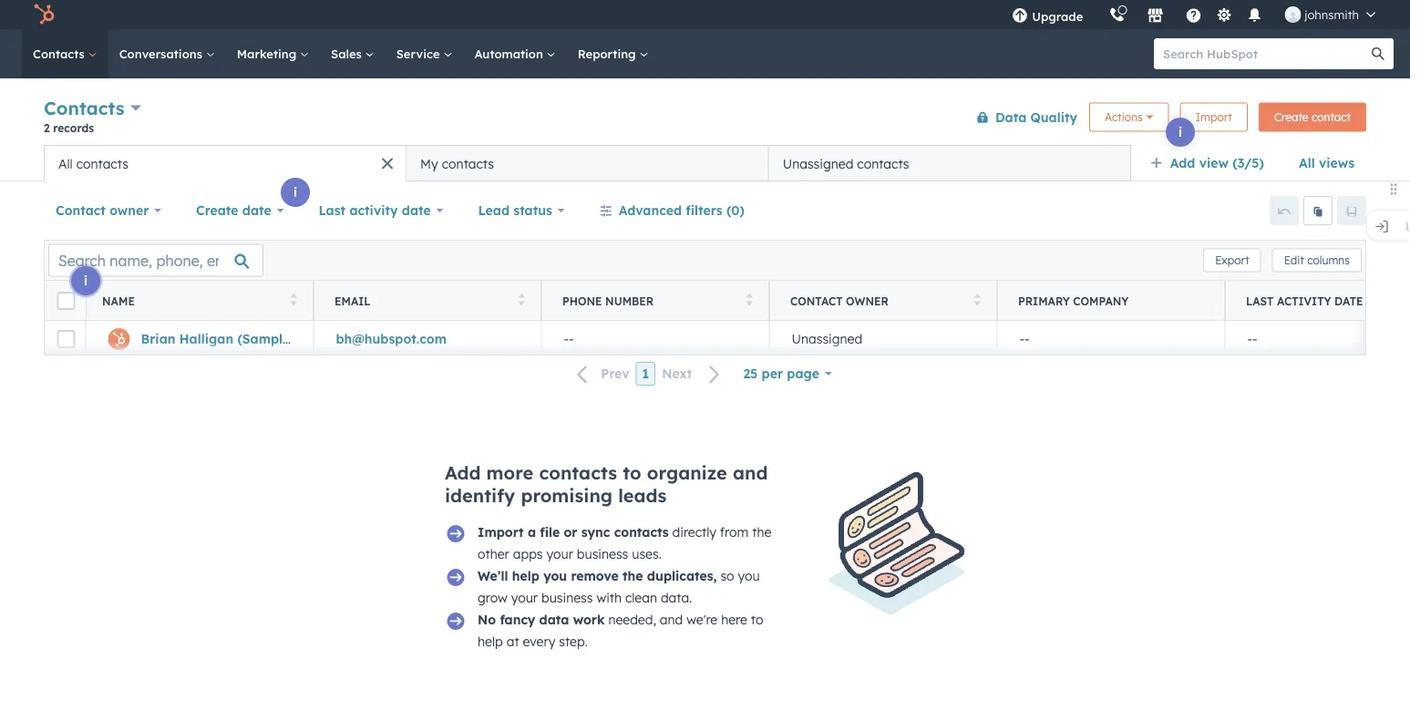 Task type: describe. For each thing, give the bounding box(es) containing it.
marketing
[[237, 46, 300, 61]]

(0)
[[727, 202, 745, 218]]

edit columns button
[[1273, 248, 1362, 272]]

with
[[597, 590, 622, 606]]

1 press to sort. element from the left
[[290, 293, 297, 309]]

press to sort. element for email
[[518, 293, 525, 309]]

search image
[[1372, 47, 1385, 60]]

export button
[[1204, 248, 1262, 272]]

so
[[721, 568, 735, 584]]

lead
[[478, 202, 510, 218]]

add view (3/5)
[[1171, 155, 1265, 171]]

1
[[642, 366, 649, 382]]

press to sort. element for phone number
[[746, 293, 753, 309]]

directly from the other apps your business uses.
[[478, 524, 772, 562]]

5 - from the left
[[1248, 331, 1253, 347]]

search button
[[1363, 38, 1394, 69]]

advanced filters (0)
[[619, 202, 745, 218]]

no fancy data work
[[478, 612, 605, 628]]

date inside popup button
[[402, 202, 431, 218]]

2
[[44, 121, 50, 134]]

johnsmith button
[[1274, 0, 1387, 29]]

advanced filters (0) button
[[588, 192, 757, 229]]

you inside so you grow your business with clean data.
[[738, 568, 760, 584]]

help button
[[1178, 0, 1209, 29]]

help image
[[1186, 8, 1202, 25]]

i for middle i button
[[294, 184, 297, 200]]

work
[[573, 612, 605, 628]]

service
[[396, 46, 443, 61]]

4 - from the left
[[1025, 331, 1030, 347]]

phone number
[[563, 294, 654, 308]]

fancy
[[500, 612, 535, 628]]

25
[[743, 366, 758, 382]]

import a file or sync contacts
[[478, 524, 669, 540]]

2 horizontal spatial i button
[[1166, 118, 1195, 147]]

settings image
[[1216, 8, 1233, 24]]

all contacts
[[58, 155, 128, 171]]

3 -- from the left
[[1248, 331, 1258, 347]]

1 - from the left
[[564, 331, 569, 347]]

contacts for my contacts
[[442, 155, 494, 171]]

notifications image
[[1247, 8, 1263, 25]]

more
[[486, 461, 534, 484]]

automation
[[474, 46, 547, 61]]

file
[[540, 524, 560, 540]]

no
[[478, 612, 496, 628]]

create for create date
[[196, 202, 238, 218]]

so you grow your business with clean data.
[[478, 568, 760, 606]]

to inside the 'add more contacts to organize and identify promising leads'
[[623, 461, 642, 484]]

0 vertical spatial help
[[512, 568, 540, 584]]

upgrade
[[1032, 9, 1083, 24]]

create date
[[196, 202, 271, 218]]

filters
[[686, 202, 723, 218]]

name
[[102, 294, 135, 308]]

needed,
[[608, 612, 656, 628]]

contacts link
[[22, 29, 108, 78]]

unassigned button
[[770, 321, 997, 357]]

organize
[[647, 461, 727, 484]]

add view (3/5) button
[[1139, 145, 1287, 181]]

last for last activity date
[[319, 202, 346, 218]]

settings link
[[1213, 5, 1236, 24]]

next
[[662, 366, 692, 382]]

1 vertical spatial contact owner
[[791, 294, 889, 308]]

service link
[[385, 29, 464, 78]]

clean
[[625, 590, 657, 606]]

halligan
[[179, 331, 234, 347]]

reporting link
[[567, 29, 660, 78]]

marketplaces image
[[1147, 8, 1164, 25]]

brian
[[141, 331, 175, 347]]

to inside needed, and we're here to help at every step.
[[751, 612, 764, 628]]

calling icon image
[[1109, 7, 1125, 23]]

records
[[53, 121, 94, 134]]

business inside so you grow your business with clean data.
[[542, 590, 593, 606]]

contact owner button
[[44, 192, 173, 229]]

per
[[762, 366, 783, 382]]

and inside needed, and we're here to help at every step.
[[660, 612, 683, 628]]

sync
[[581, 524, 610, 540]]

all for all contacts
[[58, 155, 73, 171]]

john smith image
[[1285, 6, 1301, 23]]

contacts banner
[[44, 93, 1367, 145]]

6 - from the left
[[1253, 331, 1258, 347]]

last activity date button
[[307, 192, 455, 229]]

promising
[[521, 484, 613, 507]]

actions button
[[1090, 103, 1170, 132]]

activity
[[1277, 294, 1332, 308]]

contact)
[[294, 331, 349, 347]]

lead status button
[[466, 192, 577, 229]]

import for import
[[1196, 110, 1233, 124]]

create for create contact
[[1275, 110, 1309, 124]]

automation link
[[464, 29, 567, 78]]

page
[[787, 366, 820, 382]]

i for the rightmost i button
[[1179, 124, 1183, 140]]

company
[[1073, 294, 1129, 308]]

25 per page button
[[732, 356, 844, 392]]

2 records
[[44, 121, 94, 134]]

prev button
[[566, 362, 636, 386]]

reporting
[[578, 46, 640, 61]]

actions
[[1105, 110, 1143, 124]]

unassigned contacts button
[[769, 145, 1131, 181]]

remove
[[571, 568, 619, 584]]

contacts button
[[44, 95, 141, 121]]

add for add more contacts to organize and identify promising leads
[[445, 461, 481, 484]]

(cdt)
[[1367, 294, 1397, 308]]

help inside needed, and we're here to help at every step.
[[478, 634, 503, 650]]

date
[[1335, 294, 1364, 308]]

here
[[721, 612, 748, 628]]

step.
[[559, 634, 588, 650]]

Search HubSpot search field
[[1154, 38, 1378, 69]]

1 you from the left
[[544, 568, 567, 584]]

contacts inside "popup button"
[[44, 97, 125, 119]]

bh@hubspot.com button
[[314, 321, 542, 357]]

we're
[[687, 612, 718, 628]]

edit columns
[[1284, 253, 1350, 267]]

press to sort. image for phone number
[[746, 293, 753, 306]]

the inside directly from the other apps your business uses.
[[752, 524, 772, 540]]



Task type: locate. For each thing, give the bounding box(es) containing it.
a
[[528, 524, 536, 540]]

contacts for unassigned contacts
[[857, 155, 910, 171]]

1 -- from the left
[[564, 331, 574, 347]]

1 vertical spatial business
[[542, 590, 593, 606]]

create contact button
[[1259, 103, 1367, 132]]

unassigned for unassigned contacts
[[783, 155, 854, 171]]

and
[[733, 461, 768, 484], [660, 612, 683, 628]]

directly
[[673, 524, 717, 540]]

date
[[242, 202, 271, 218], [402, 202, 431, 218]]

1 horizontal spatial you
[[738, 568, 760, 584]]

import up other
[[478, 524, 524, 540]]

last left activity
[[1246, 294, 1274, 308]]

all contacts button
[[44, 145, 406, 181]]

1 vertical spatial help
[[478, 634, 503, 650]]

press to sort. image for email
[[518, 293, 525, 306]]

contact owner inside popup button
[[56, 202, 149, 218]]

0 horizontal spatial the
[[623, 568, 643, 584]]

0 vertical spatial i
[[1179, 124, 1183, 140]]

import inside button
[[1196, 110, 1233, 124]]

we'll help you remove the duplicates,
[[478, 568, 717, 584]]

press to sort. element for contact owner
[[974, 293, 981, 309]]

date right the activity
[[402, 202, 431, 218]]

business
[[577, 546, 628, 562], [542, 590, 593, 606]]

1 vertical spatial contacts
[[44, 97, 125, 119]]

1 date from the left
[[242, 202, 271, 218]]

grow
[[478, 590, 508, 606]]

1 vertical spatial and
[[660, 612, 683, 628]]

add left more
[[445, 461, 481, 484]]

contact inside contact owner popup button
[[56, 202, 106, 218]]

phone
[[563, 294, 602, 308]]

1 horizontal spatial contact owner
[[791, 294, 889, 308]]

contact down all contacts
[[56, 202, 106, 218]]

import up view
[[1196, 110, 1233, 124]]

1 vertical spatial import
[[478, 524, 524, 540]]

press to sort. element left primary
[[974, 293, 981, 309]]

or
[[564, 524, 578, 540]]

1 vertical spatial your
[[511, 590, 538, 606]]

import for import a file or sync contacts
[[478, 524, 524, 540]]

0 horizontal spatial i button
[[71, 266, 100, 295]]

all views link
[[1287, 145, 1367, 181]]

my contacts button
[[406, 145, 769, 181]]

0 vertical spatial the
[[752, 524, 772, 540]]

owner up search name, phone, email addresses, or company search box
[[110, 202, 149, 218]]

1 vertical spatial add
[[445, 461, 481, 484]]

your
[[547, 546, 573, 562], [511, 590, 538, 606]]

2 horizontal spatial --
[[1248, 331, 1258, 347]]

2 -- from the left
[[1020, 331, 1030, 347]]

0 horizontal spatial import
[[478, 524, 524, 540]]

data quality
[[996, 109, 1078, 125]]

4 press to sort. element from the left
[[974, 293, 981, 309]]

create left contact
[[1275, 110, 1309, 124]]

all views
[[1299, 155, 1355, 171]]

0 vertical spatial and
[[733, 461, 768, 484]]

your inside so you grow your business with clean data.
[[511, 590, 538, 606]]

1 horizontal spatial i button
[[281, 178, 310, 207]]

-- down primary
[[1020, 331, 1030, 347]]

1 horizontal spatial owner
[[846, 294, 889, 308]]

press to sort. image up "contact)"
[[290, 293, 297, 306]]

2 horizontal spatial press to sort. image
[[746, 293, 753, 306]]

your down file
[[547, 546, 573, 562]]

1 horizontal spatial last
[[1246, 294, 1274, 308]]

conversations
[[119, 46, 206, 61]]

quality
[[1031, 109, 1078, 125]]

other
[[478, 546, 510, 562]]

you left remove
[[544, 568, 567, 584]]

date down all contacts button
[[242, 202, 271, 218]]

1 horizontal spatial to
[[751, 612, 764, 628]]

i up add view (3/5) popup button
[[1179, 124, 1183, 140]]

1 horizontal spatial and
[[733, 461, 768, 484]]

contacts for all contacts
[[76, 155, 128, 171]]

1 horizontal spatial add
[[1171, 155, 1196, 171]]

all inside button
[[58, 155, 73, 171]]

1 press to sort. image from the left
[[290, 293, 297, 306]]

1 horizontal spatial contact
[[791, 294, 843, 308]]

0 horizontal spatial create
[[196, 202, 238, 218]]

1 horizontal spatial date
[[402, 202, 431, 218]]

unassigned for unassigned
[[792, 331, 863, 347]]

0 vertical spatial owner
[[110, 202, 149, 218]]

1 vertical spatial owner
[[846, 294, 889, 308]]

2 press to sort. image from the left
[[518, 293, 525, 306]]

owner inside popup button
[[110, 202, 149, 218]]

0 vertical spatial contact
[[56, 202, 106, 218]]

2 - from the left
[[569, 331, 574, 347]]

add more contacts to organize and identify promising leads
[[445, 461, 768, 507]]

your inside directly from the other apps your business uses.
[[547, 546, 573, 562]]

your up fancy
[[511, 590, 538, 606]]

calling icon button
[[1102, 3, 1133, 27]]

create down all contacts button
[[196, 202, 238, 218]]

press to sort. element up "contact)"
[[290, 293, 297, 309]]

data
[[539, 612, 569, 628]]

pagination navigation
[[566, 362, 732, 386]]

1 horizontal spatial press to sort. image
[[518, 293, 525, 306]]

owner up unassigned button
[[846, 294, 889, 308]]

create
[[1275, 110, 1309, 124], [196, 202, 238, 218]]

0 vertical spatial i button
[[1166, 118, 1195, 147]]

1 horizontal spatial i
[[294, 184, 297, 200]]

3 press to sort. image from the left
[[746, 293, 753, 306]]

business inside directly from the other apps your business uses.
[[577, 546, 628, 562]]

0 horizontal spatial and
[[660, 612, 683, 628]]

my
[[420, 155, 438, 171]]

advanced
[[619, 202, 682, 218]]

0 horizontal spatial all
[[58, 155, 73, 171]]

at
[[507, 634, 519, 650]]

add left view
[[1171, 155, 1196, 171]]

contacts
[[76, 155, 128, 171], [442, 155, 494, 171], [857, 155, 910, 171], [539, 461, 617, 484], [614, 524, 669, 540]]

0 horizontal spatial last
[[319, 202, 346, 218]]

1 vertical spatial contact
[[791, 294, 843, 308]]

1 horizontal spatial all
[[1299, 155, 1315, 171]]

0 horizontal spatial your
[[511, 590, 538, 606]]

press to sort. element
[[290, 293, 297, 309], [518, 293, 525, 309], [746, 293, 753, 309], [974, 293, 981, 309]]

contacts
[[33, 46, 88, 61], [44, 97, 125, 119]]

primary
[[1018, 294, 1070, 308]]

date inside popup button
[[242, 202, 271, 218]]

0 vertical spatial your
[[547, 546, 573, 562]]

activity
[[350, 202, 398, 218]]

data.
[[661, 590, 692, 606]]

contacts up records at left
[[44, 97, 125, 119]]

0 horizontal spatial add
[[445, 461, 481, 484]]

export
[[1216, 253, 1250, 267]]

0 vertical spatial to
[[623, 461, 642, 484]]

i down all contacts button
[[294, 184, 297, 200]]

(3/5)
[[1233, 155, 1265, 171]]

next button
[[656, 362, 732, 386]]

i
[[1179, 124, 1183, 140], [294, 184, 297, 200], [84, 273, 88, 289]]

press to sort. element left the phone
[[518, 293, 525, 309]]

1 horizontal spatial your
[[547, 546, 573, 562]]

1 horizontal spatial --
[[1020, 331, 1030, 347]]

hubspot image
[[33, 4, 55, 26]]

help down apps
[[512, 568, 540, 584]]

view
[[1200, 155, 1229, 171]]

contact up "page"
[[791, 294, 843, 308]]

all for all views
[[1299, 155, 1315, 171]]

sales
[[331, 46, 365, 61]]

duplicates,
[[647, 568, 717, 584]]

columns
[[1308, 253, 1350, 267]]

0 horizontal spatial i
[[84, 273, 88, 289]]

contact owner up unassigned button
[[791, 294, 889, 308]]

conversations link
[[108, 29, 226, 78]]

all down 2 records
[[58, 155, 73, 171]]

the up clean
[[623, 568, 643, 584]]

0 horizontal spatial --
[[564, 331, 574, 347]]

to left organize
[[623, 461, 642, 484]]

unassigned
[[783, 155, 854, 171], [792, 331, 863, 347]]

import button
[[1180, 103, 1248, 132]]

every
[[523, 634, 556, 650]]

2 horizontal spatial i
[[1179, 124, 1183, 140]]

notifications button
[[1239, 0, 1270, 29]]

-- down the phone
[[564, 331, 574, 347]]

press to sort. image
[[974, 293, 981, 306]]

create inside button
[[1275, 110, 1309, 124]]

press to sort. element up '25'
[[746, 293, 753, 309]]

menu containing johnsmith
[[1000, 0, 1389, 29]]

all
[[1299, 155, 1315, 171], [58, 155, 73, 171]]

1 vertical spatial unassigned
[[792, 331, 863, 347]]

1 horizontal spatial help
[[512, 568, 540, 584]]

press to sort. image up '25'
[[746, 293, 753, 306]]

1 all from the left
[[1299, 155, 1315, 171]]

1 vertical spatial last
[[1246, 294, 1274, 308]]

prev
[[601, 366, 630, 382]]

you right so
[[738, 568, 760, 584]]

i button right create date
[[281, 178, 310, 207]]

i button left name
[[71, 266, 100, 295]]

data quality button
[[965, 99, 1079, 135]]

add
[[1171, 155, 1196, 171], [445, 461, 481, 484]]

and up from
[[733, 461, 768, 484]]

0 horizontal spatial contact
[[56, 202, 106, 218]]

views
[[1319, 155, 1355, 171]]

3 - from the left
[[1020, 331, 1025, 347]]

3 press to sort. element from the left
[[746, 293, 753, 309]]

0 horizontal spatial you
[[544, 568, 567, 584]]

2 vertical spatial i button
[[71, 266, 100, 295]]

all left views at the right
[[1299, 155, 1315, 171]]

0 vertical spatial unassigned
[[783, 155, 854, 171]]

last
[[319, 202, 346, 218], [1246, 294, 1274, 308]]

we'll
[[478, 568, 508, 584]]

upgrade image
[[1012, 8, 1029, 25]]

last activity date (cdt)
[[1246, 294, 1397, 308]]

0 vertical spatial contacts
[[33, 46, 88, 61]]

status
[[514, 202, 552, 218]]

i for i button to the bottom
[[84, 273, 88, 289]]

-- button
[[542, 321, 770, 357]]

0 vertical spatial business
[[577, 546, 628, 562]]

0 horizontal spatial press to sort. image
[[290, 293, 297, 306]]

0 vertical spatial add
[[1171, 155, 1196, 171]]

-- down last activity date (cdt)
[[1248, 331, 1258, 347]]

create inside popup button
[[196, 202, 238, 218]]

last inside last activity date popup button
[[319, 202, 346, 218]]

2 press to sort. element from the left
[[518, 293, 525, 309]]

the right from
[[752, 524, 772, 540]]

0 horizontal spatial help
[[478, 634, 503, 650]]

press to sort. image left the phone
[[518, 293, 525, 306]]

2 all from the left
[[58, 155, 73, 171]]

i button
[[1166, 118, 1195, 147], [281, 178, 310, 207], [71, 266, 100, 295]]

2 vertical spatial i
[[84, 273, 88, 289]]

the
[[752, 524, 772, 540], [623, 568, 643, 584]]

i down contact owner popup button
[[84, 273, 88, 289]]

help down no
[[478, 634, 503, 650]]

2 you from the left
[[738, 568, 760, 584]]

i button up add view (3/5)
[[1166, 118, 1195, 147]]

primary company column header
[[997, 281, 1226, 321]]

business up we'll help you remove the duplicates,
[[577, 546, 628, 562]]

number
[[605, 294, 654, 308]]

25 per page
[[743, 366, 820, 382]]

menu
[[1000, 0, 1389, 29]]

Search name, phone, email addresses, or company search field
[[48, 244, 264, 277]]

johnsmith
[[1305, 7, 1359, 22]]

0 vertical spatial import
[[1196, 110, 1233, 124]]

contacts inside the 'add more contacts to organize and identify promising leads'
[[539, 461, 617, 484]]

add for add view (3/5)
[[1171, 155, 1196, 171]]

1 horizontal spatial the
[[752, 524, 772, 540]]

0 horizontal spatial date
[[242, 202, 271, 218]]

and down data.
[[660, 612, 683, 628]]

contact
[[56, 202, 106, 218], [791, 294, 843, 308]]

1 vertical spatial the
[[623, 568, 643, 584]]

identify
[[445, 484, 515, 507]]

contacts down the hubspot link
[[33, 46, 88, 61]]

1 vertical spatial to
[[751, 612, 764, 628]]

bh@hubspot.com link
[[336, 331, 447, 347]]

1 horizontal spatial create
[[1275, 110, 1309, 124]]

0 vertical spatial contact owner
[[56, 202, 149, 218]]

0 horizontal spatial contact owner
[[56, 202, 149, 218]]

to right here
[[751, 612, 764, 628]]

-- inside button
[[564, 331, 574, 347]]

add inside popup button
[[1171, 155, 1196, 171]]

1 vertical spatial i button
[[281, 178, 310, 207]]

2 date from the left
[[402, 202, 431, 218]]

1 horizontal spatial import
[[1196, 110, 1233, 124]]

0 horizontal spatial owner
[[110, 202, 149, 218]]

uses.
[[632, 546, 662, 562]]

sales link
[[320, 29, 385, 78]]

primary company
[[1018, 294, 1129, 308]]

you
[[544, 568, 567, 584], [738, 568, 760, 584]]

last left the activity
[[319, 202, 346, 218]]

last for last activity date (cdt)
[[1246, 294, 1274, 308]]

bh@hubspot.com
[[336, 331, 447, 347]]

from
[[720, 524, 749, 540]]

leads
[[618, 484, 667, 507]]

0 vertical spatial create
[[1275, 110, 1309, 124]]

contact owner down all contacts
[[56, 202, 149, 218]]

create contact
[[1275, 110, 1351, 124]]

1 vertical spatial create
[[196, 202, 238, 218]]

data
[[996, 109, 1027, 125]]

and inside the 'add more contacts to organize and identify promising leads'
[[733, 461, 768, 484]]

0 vertical spatial last
[[319, 202, 346, 218]]

contact
[[1312, 110, 1351, 124]]

0 horizontal spatial to
[[623, 461, 642, 484]]

press to sort. image
[[290, 293, 297, 306], [518, 293, 525, 306], [746, 293, 753, 306]]

business up "data"
[[542, 590, 593, 606]]

1 vertical spatial i
[[294, 184, 297, 200]]

add inside the 'add more contacts to organize and identify promising leads'
[[445, 461, 481, 484]]



Task type: vqa. For each thing, say whether or not it's contained in the screenshot.
Users & Teams LINK on the left
no



